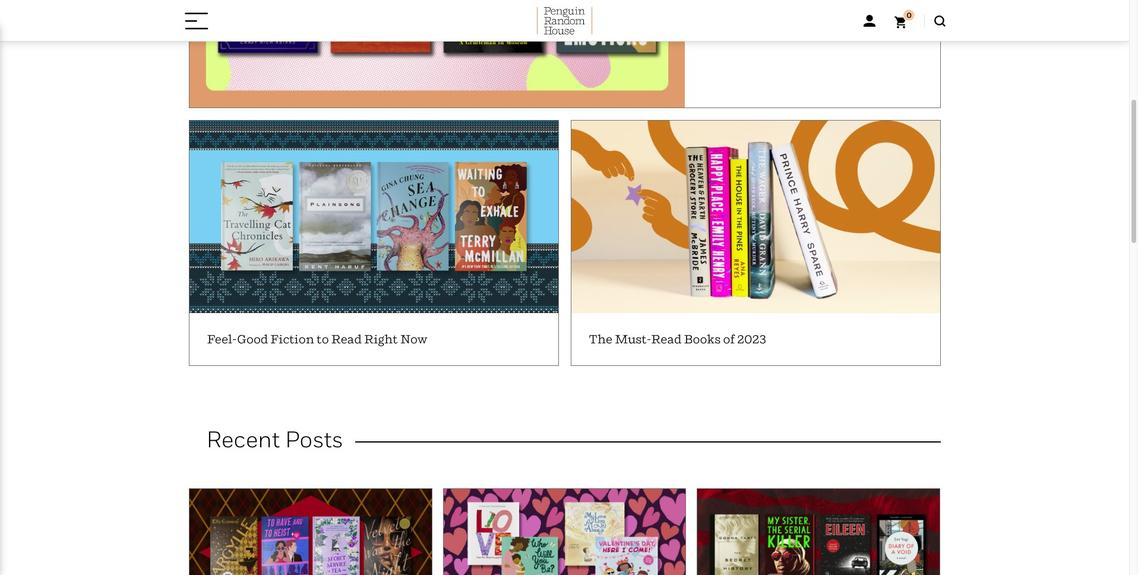 Task type: locate. For each thing, give the bounding box(es) containing it.
the must-read books of 2023 link
[[564, 120, 941, 366]]

read right to
[[331, 332, 362, 347]]

read left books
[[652, 332, 682, 347]]

feel-good fiction to read right now
[[207, 332, 428, 347]]

2 read from the left
[[652, 332, 682, 347]]

1 horizontal spatial read
[[652, 332, 682, 347]]

feel-good fiction to read right now link
[[182, 120, 559, 366]]

right
[[364, 332, 398, 347]]

read
[[331, 332, 362, 347], [652, 332, 682, 347]]

1 read from the left
[[331, 332, 362, 347]]

the must-read books of 2023
[[589, 332, 767, 347]]

0 horizontal spatial read
[[331, 332, 362, 347]]

must-
[[615, 332, 652, 347]]

sign in image
[[864, 15, 876, 27]]

fiction
[[271, 332, 315, 347]]

search image
[[935, 15, 946, 26]]



Task type: vqa. For each thing, say whether or not it's contained in the screenshot.
Right
yes



Task type: describe. For each thing, give the bounding box(es) containing it.
2023
[[738, 332, 767, 347]]

penguin random house image
[[537, 7, 593, 34]]

shopping cart image
[[895, 10, 915, 29]]

of
[[724, 332, 735, 347]]

recent
[[207, 426, 280, 453]]

posts
[[285, 426, 344, 453]]

the
[[589, 332, 613, 347]]

books
[[684, 332, 721, 347]]

now
[[401, 332, 428, 347]]

read inside the must-read books of 2023 "link"
[[652, 332, 682, 347]]

good
[[237, 332, 268, 347]]

read inside feel-good fiction to read right now 'link'
[[331, 332, 362, 347]]

to
[[317, 332, 329, 347]]

feel-
[[207, 332, 237, 347]]

recent posts
[[207, 426, 344, 453]]



